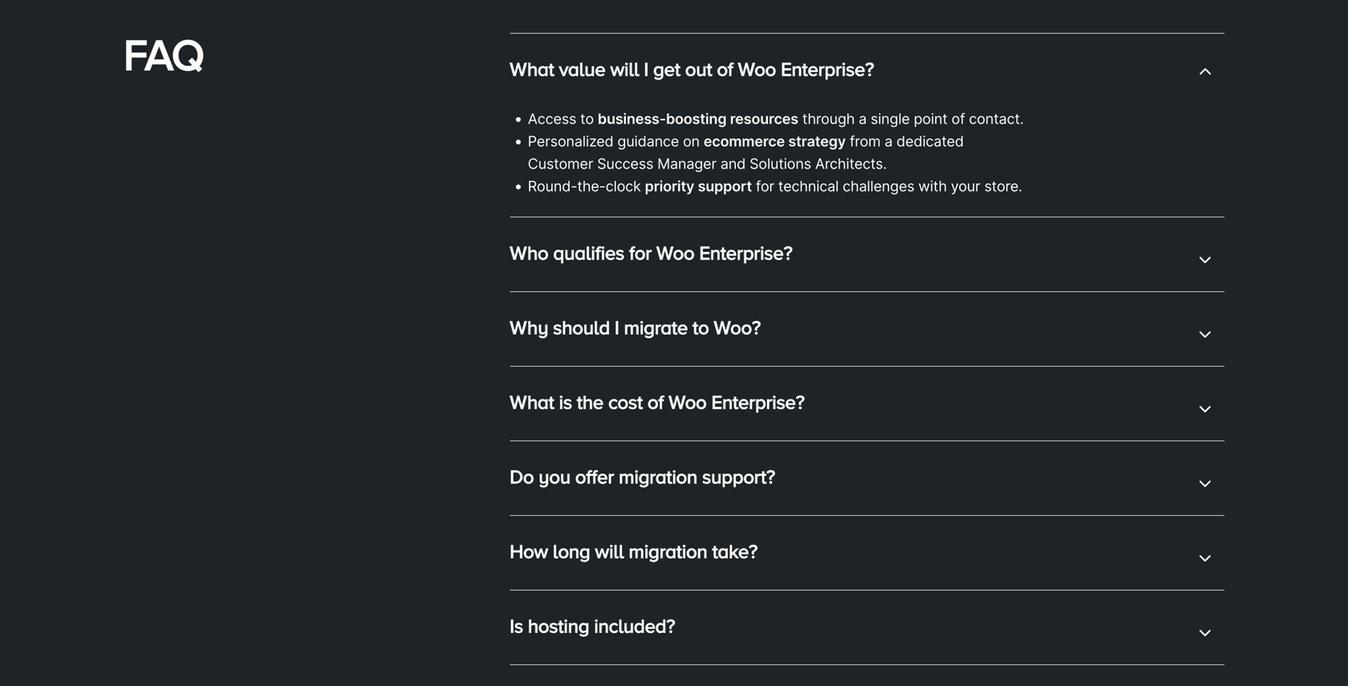 Task type: vqa. For each thing, say whether or not it's contained in the screenshot.
Search ICON
no



Task type: locate. For each thing, give the bounding box(es) containing it.
more
[[759, 540, 793, 558]]

woo up the woo?
[[726, 294, 757, 311]]

on up team
[[798, 443, 814, 460]]

. up configurations.
[[947, 517, 951, 535]]

migration up more
[[741, 517, 806, 535]]

with down the data
[[726, 540, 755, 558]]

2 vertical spatial offer
[[608, 667, 639, 684]]

0 horizontal spatial with
[[726, 540, 755, 558]]

. inside yes! woo enterprise includes data migration and basic site setup . additionally, certified wooexpert agencies can assist with more advanced configurations.
[[947, 517, 951, 535]]

1.
[[510, 294, 520, 311]]

business inside additionally, the variety of extensions and woo's flexible, open-source nature provide endless customization possibilities to suit any business need.
[[827, 458, 886, 476]]

merchants
[[510, 368, 581, 386]]

0 horizontal spatial ecommerce
[[525, 338, 604, 356]]

architects.
[[815, 155, 887, 172]]

for inside 1. anyone wanting to migrate to woo from another platform. 2. existing customers looking for comprehensive support ecommerce journey.
[[713, 316, 731, 334]]

your down dedicated
[[951, 177, 980, 195]]

to inside merchants choose woocommerce over other software as a service (saas) platforms to reduce their total cost of ownership (tco).
[[1082, 368, 1096, 386]]

the-
[[577, 177, 606, 195]]

point
[[914, 110, 948, 127]]

migrate up looking in the top of the page
[[652, 294, 705, 311]]

with
[[918, 177, 947, 195], [726, 540, 755, 558]]

1 vertical spatial for
[[629, 242, 652, 263]]

do
[[586, 667, 604, 684]]

anyone
[[523, 294, 574, 311]]

store left uses
[[543, 465, 577, 483]]

additionally, up endless
[[510, 436, 591, 453]]

assist
[[684, 540, 722, 558]]

customization inside it depends on the amount of content and the level of customization required. migration projects can range from
[[866, 592, 959, 610]]

2–4 weeks
[[615, 615, 688, 632]]

0 vertical spatial what
[[510, 58, 554, 80]]

additionally, the variety of extensions and woo's flexible, open-source nature provide endless customization possibilities to suit any business need.
[[510, 436, 1078, 476]]

1 what from the top
[[510, 58, 554, 80]]

hosting
[[528, 615, 589, 637]]

0 vertical spatial ecommerce
[[704, 132, 785, 150]]

offer inside no, but we do offer a $2,000 usd annual discount on pressable hosting. hosting your store
[[608, 667, 639, 684]]

for inside access to business-boosting resources through a single point of contact. personalized guidance on ecommerce strategy from a dedicated customer success manager and solutions architects. round-the-clock priority support for technical challenges with your store.
[[756, 177, 774, 195]]

0 vertical spatial store.
[[984, 177, 1022, 195]]

1 vertical spatial additionally,
[[955, 517, 1036, 535]]

1 horizontal spatial customization
[[866, 592, 959, 610]]

can inside yes! woo enterprise includes data migration and basic site setup . additionally, certified wooexpert agencies can assist with more advanced configurations.
[[655, 540, 680, 558]]

but
[[537, 667, 559, 684]]

what is the cost of woo enterprise?
[[510, 391, 805, 413]]

faq
[[124, 30, 203, 79]]

the up uses
[[595, 436, 617, 453]]

can down it
[[510, 615, 534, 632]]

1 chevron up image from the top
[[1199, 66, 1212, 82]]

ecommerce down existing
[[525, 338, 604, 356]]

migration for plan
[[510, 562, 573, 580]]

store. down contact.
[[984, 177, 1022, 195]]

0 vertical spatial customization
[[567, 458, 664, 476]]

1 vertical spatial enterprise?
[[699, 242, 792, 263]]

0 horizontal spatial get
[[653, 58, 680, 80]]

will for migration
[[595, 540, 624, 562]]

to inside additionally, the variety of extensions and woo's flexible, open-source nature provide endless customization possibilities to suit any business need.
[[753, 458, 767, 476]]

over
[[744, 368, 774, 386]]

1 vertical spatial offer
[[575, 466, 614, 487]]

what value will i get out of woo enterprise?
[[510, 58, 874, 80]]

chevron up image for how long will migration take?
[[1199, 548, 1212, 564]]

0 horizontal spatial can
[[510, 615, 534, 632]]

0 horizontal spatial support
[[698, 177, 752, 195]]

get a custom quote link
[[510, 465, 1109, 505]]

plan
[[576, 562, 605, 580]]

0 vertical spatial .
[[550, 488, 553, 505]]

support down manager
[[698, 177, 752, 195]]

1 horizontal spatial i
[[644, 58, 648, 80]]

cost right total
[[631, 391, 661, 408]]

0 horizontal spatial additionally,
[[510, 436, 591, 453]]

1 horizontal spatial .
[[947, 517, 951, 535]]

usd
[[707, 667, 737, 684]]

1 vertical spatial store
[[1087, 667, 1121, 684]]

for down 'solutions'
[[756, 177, 774, 195]]

and right manager
[[720, 155, 746, 172]]

1 horizontal spatial ecommerce
[[704, 132, 785, 150]]

to left the woo?
[[693, 316, 709, 338]]

0 vertical spatial from
[[850, 132, 881, 150]]

1 vertical spatial store.
[[714, 562, 752, 580]]

as right well
[[998, 443, 1014, 460]]

2 horizontal spatial from
[[850, 132, 881, 150]]

offer up you
[[535, 443, 567, 460]]

i up business-
[[644, 58, 648, 80]]

chevron up image for is hosting included?
[[1199, 623, 1212, 639]]

1 horizontal spatial discuss
[[1074, 540, 1125, 558]]

value
[[559, 58, 605, 80]]

to left suit
[[753, 458, 767, 476]]

1 chevron up image from the top
[[1199, 324, 1212, 340]]

0 vertical spatial get
[[653, 58, 680, 80]]

quote
[[510, 488, 550, 505]]

we
[[510, 443, 531, 460]]

get inside get a custom quote
[[1020, 465, 1043, 483]]

take?
[[712, 540, 758, 562]]

ecommerce
[[704, 132, 785, 150], [525, 338, 604, 356]]

and
[[720, 155, 746, 172], [764, 436, 789, 453], [991, 465, 1016, 483], [810, 517, 835, 535], [759, 592, 784, 610]]

from left 2–4
[[580, 615, 611, 632]]

from up architects.
[[850, 132, 881, 150]]

will
[[610, 58, 639, 80], [595, 540, 624, 562]]

discuss down flexible,
[[858, 465, 909, 483]]

offer down different
[[575, 466, 614, 487]]

0 vertical spatial will
[[610, 58, 639, 80]]

get down $3,000
[[1020, 465, 1043, 483]]

with down dedicated
[[918, 177, 947, 195]]

comprehensive
[[735, 316, 837, 334]]

of
[[717, 58, 733, 80], [951, 110, 965, 127], [664, 391, 678, 408], [647, 391, 664, 413], [671, 436, 684, 453], [686, 592, 700, 610], [848, 592, 862, 610]]

0 vertical spatial discount
[[1082, 443, 1139, 460]]

certified
[[1040, 517, 1096, 535]]

a left $2,000
[[643, 667, 651, 684]]

1 vertical spatial ecommerce
[[525, 338, 604, 356]]

a down $3,000
[[1046, 465, 1055, 483]]

will down enterprise
[[595, 540, 624, 562]]

what
[[510, 58, 554, 80], [510, 391, 554, 413]]

any
[[799, 458, 823, 476]]

on inside no, but we do offer a $2,000 usd annual discount on pressable hosting. hosting your store
[[850, 667, 867, 684]]

will right value
[[610, 58, 639, 80]]

0 horizontal spatial as
[[882, 368, 897, 386]]

and inside access to business-boosting resources through a single point of contact. personalized guidance on ecommerce strategy from a dedicated customer success manager and solutions architects. round-the-clock priority support for technical challenges with your store.
[[720, 155, 746, 172]]

can down includes
[[655, 540, 680, 558]]

as
[[882, 368, 897, 386], [949, 443, 964, 460], [998, 443, 1014, 460]]

(saas)
[[967, 368, 1011, 386]]

migration down service
[[619, 466, 697, 487]]

discount
[[1082, 443, 1139, 460], [789, 667, 847, 684]]

of inside access to business-boosting resources through a single point of contact. personalized guidance on ecommerce strategy from a dedicated customer success manager and solutions architects. round-the-clock priority support for technical challenges with your store.
[[951, 110, 965, 127]]

chevron up image for who qualifies for woo enterprise?
[[1199, 249, 1212, 265]]

who qualifies for woo enterprise?
[[510, 242, 792, 263]]

0 horizontal spatial from
[[580, 615, 611, 632]]

enterprise? down over
[[711, 391, 805, 413]]

on
[[683, 132, 700, 150], [798, 443, 814, 460], [585, 592, 602, 610], [850, 667, 867, 684]]

for right qualifies
[[629, 242, 652, 263]]

migration inside to discuss a migration plan tailored to your store.
[[510, 562, 573, 580]]

enterprise? up through
[[781, 58, 874, 80]]

chevron up image for what is the cost of woo enterprise?
[[1199, 399, 1212, 415]]

what down the merchants
[[510, 391, 554, 413]]

on left pressable
[[850, 667, 867, 684]]

on inside we offer different service packages based on your business size, as well as a $3,000 discount if your store uses woopayments. contact our team to discuss your needs and
[[798, 443, 814, 460]]

0 vertical spatial offer
[[535, 443, 567, 460]]

2 chevron up image from the top
[[1199, 473, 1212, 489]]

discuss down certified
[[1074, 540, 1125, 558]]

i up journey.
[[615, 316, 619, 338]]

a inside to discuss a migration plan tailored to your store.
[[1129, 540, 1137, 558]]

can inside it depends on the amount of content and the level of customization required. migration projects can range from
[[510, 615, 534, 632]]

possibilities
[[668, 458, 749, 476]]

and inside yes! woo enterprise includes data migration and basic site setup . additionally, certified wooexpert agencies can assist with more advanced configurations.
[[810, 517, 835, 535]]

1 vertical spatial get
[[1020, 465, 1043, 483]]

2–4
[[615, 615, 641, 632]]

1 vertical spatial .
[[947, 517, 951, 535]]

pressable
[[871, 667, 937, 684]]

0 vertical spatial additionally,
[[510, 436, 591, 453]]

solutions
[[750, 155, 811, 172]]

chevron up image for do you offer migration support?
[[1199, 473, 1212, 489]]

1 horizontal spatial can
[[655, 540, 680, 558]]

a left provide
[[1018, 443, 1026, 460]]

2 chevron up image from the top
[[1199, 249, 1212, 265]]

discount right annual
[[789, 667, 847, 684]]

will for i
[[610, 58, 639, 80]]

support down platform.
[[841, 316, 894, 334]]

migrate up journey.
[[624, 316, 688, 338]]

0 horizontal spatial discount
[[789, 667, 847, 684]]

0 vertical spatial chevron up image
[[1199, 324, 1212, 340]]

ecommerce inside 1. anyone wanting to migrate to woo from another platform. 2. existing customers looking for comprehensive support ecommerce journey.
[[525, 338, 604, 356]]

your down assist
[[680, 562, 710, 580]]

enterprise?
[[781, 58, 874, 80], [699, 242, 792, 263], [711, 391, 805, 413]]

and inside we offer different service packages based on your business size, as well as a $3,000 discount if your store uses woopayments. contact our team to discuss your needs and
[[991, 465, 1016, 483]]

discount up custom in the bottom of the page
[[1082, 443, 1139, 460]]

it
[[510, 592, 519, 610]]

from inside it depends on the amount of content and the level of customization required. migration projects can range from
[[580, 615, 611, 632]]

1 vertical spatial with
[[726, 540, 755, 558]]

2 vertical spatial from
[[580, 615, 611, 632]]

we
[[563, 667, 582, 684]]

software
[[817, 368, 878, 386]]

migration down includes
[[629, 540, 707, 562]]

a left service
[[901, 368, 909, 386]]

1 horizontal spatial with
[[918, 177, 947, 195]]

why should i migrate to woo?
[[510, 316, 761, 338]]

store. down take?
[[714, 562, 752, 580]]

0 horizontal spatial store.
[[714, 562, 752, 580]]

0 vertical spatial with
[[918, 177, 947, 195]]

depends
[[522, 592, 581, 610]]

your right hosting
[[1054, 667, 1083, 684]]

wanting
[[578, 294, 631, 311]]

as inside merchants choose woocommerce over other software as a service (saas) platforms to reduce their total cost of ownership (tco).
[[882, 368, 897, 386]]

size,
[[915, 443, 945, 460]]

as right software
[[882, 368, 897, 386]]

1. anyone wanting to migrate to woo from another platform. 2. existing customers looking for comprehensive support ecommerce journey.
[[510, 294, 911, 356]]

long
[[553, 540, 590, 562]]

weeks
[[644, 615, 688, 632]]

challenges
[[843, 177, 914, 195]]

woo up the resources
[[738, 58, 776, 80]]

do you offer migration support?
[[510, 466, 775, 487]]

site
[[879, 517, 904, 535]]

to right platforms
[[1082, 368, 1096, 386]]

access to business-boosting resources through a single point of contact. personalized guidance on ecommerce strategy from a dedicated customer success manager and solutions architects. round-the-clock priority support for technical challenges with your store.
[[528, 110, 1024, 195]]

woo inside 1. anyone wanting to migrate to woo from another platform. 2. existing customers looking for comprehensive support ecommerce journey.
[[726, 294, 757, 311]]

to right team
[[841, 465, 854, 483]]

1 horizontal spatial from
[[761, 294, 791, 311]]

cost
[[631, 391, 661, 408], [608, 391, 643, 413]]

from up comprehensive
[[761, 294, 791, 311]]

0 horizontal spatial i
[[615, 316, 619, 338]]

. down you
[[550, 488, 553, 505]]

2 horizontal spatial for
[[756, 177, 774, 195]]

flexible,
[[836, 436, 887, 453]]

1 vertical spatial discuss
[[1074, 540, 1125, 558]]

business down flexible,
[[827, 458, 886, 476]]

1 horizontal spatial for
[[713, 316, 731, 334]]

1 vertical spatial what
[[510, 391, 554, 413]]

chevron up image
[[1199, 66, 1212, 82], [1199, 249, 1212, 265], [1199, 399, 1212, 415], [1199, 548, 1212, 564], [1199, 623, 1212, 639]]

and up suit
[[764, 436, 789, 453]]

tailored
[[609, 562, 659, 580]]

0 horizontal spatial store
[[543, 465, 577, 483]]

a inside get a custom quote
[[1046, 465, 1055, 483]]

0 vertical spatial discuss
[[858, 465, 909, 483]]

and right the content
[[759, 592, 784, 610]]

chevron up image
[[1199, 324, 1212, 340], [1199, 473, 1212, 489]]

your inside access to business-boosting resources through a single point of contact. personalized guidance on ecommerce strategy from a dedicated customer success manager and solutions architects. round-the-clock priority support for technical challenges with your store.
[[951, 177, 980, 195]]

1 horizontal spatial store.
[[984, 177, 1022, 195]]

store down projects
[[1087, 667, 1121, 684]]

dedicated
[[896, 132, 964, 150]]

and up advanced
[[810, 517, 835, 535]]

your inside to discuss a migration plan tailored to your store.
[[680, 562, 710, 580]]

a down single
[[885, 132, 893, 150]]

to up personalized
[[580, 110, 594, 127]]

the right is
[[577, 391, 604, 413]]

why
[[510, 316, 548, 338]]

1 vertical spatial support
[[841, 316, 894, 334]]

your down we
[[510, 465, 539, 483]]

1 horizontal spatial get
[[1020, 465, 1043, 483]]

round-
[[528, 177, 577, 195]]

1 vertical spatial discount
[[789, 667, 847, 684]]

0 vertical spatial can
[[655, 540, 680, 558]]

2 vertical spatial for
[[713, 316, 731, 334]]

migration
[[1026, 592, 1090, 610]]

offer right do
[[608, 667, 639, 684]]

1 vertical spatial will
[[595, 540, 624, 562]]

0 vertical spatial migrate
[[652, 294, 705, 311]]

1 vertical spatial can
[[510, 615, 534, 632]]

5 chevron up image from the top
[[1199, 623, 1212, 639]]

3 chevron up image from the top
[[1199, 399, 1212, 415]]

need.
[[890, 458, 927, 476]]

0 vertical spatial i
[[644, 58, 648, 80]]

1 horizontal spatial support
[[841, 316, 894, 334]]

2 what from the top
[[510, 391, 554, 413]]

customization down variety
[[567, 458, 664, 476]]

1 vertical spatial customization
[[866, 592, 959, 610]]

business left the size,
[[852, 443, 911, 460]]

enterprise? up the woo?
[[699, 242, 792, 263]]

custom
[[1058, 465, 1109, 483]]

who
[[510, 242, 548, 263]]

can
[[655, 540, 680, 558], [510, 615, 534, 632]]

1 horizontal spatial discount
[[1082, 443, 1139, 460]]

get a custom quote
[[510, 465, 1109, 505]]

0 horizontal spatial discuss
[[858, 465, 909, 483]]

0 horizontal spatial customization
[[567, 458, 664, 476]]

1 horizontal spatial additionally,
[[955, 517, 1036, 535]]

a up projects
[[1129, 540, 1137, 558]]

0 vertical spatial store
[[543, 465, 577, 483]]

a
[[859, 110, 867, 127], [885, 132, 893, 150], [901, 368, 909, 386], [1018, 443, 1026, 460], [1046, 465, 1055, 483], [1129, 540, 1137, 558], [643, 667, 651, 684]]

0 horizontal spatial for
[[629, 242, 652, 263]]

get left out
[[653, 58, 680, 80]]

1 vertical spatial from
[[761, 294, 791, 311]]

0 vertical spatial support
[[698, 177, 752, 195]]

migration down wooexpert
[[510, 562, 573, 580]]

on up manager
[[683, 132, 700, 150]]

additionally,
[[510, 436, 591, 453], [955, 517, 1036, 535]]

cost inside merchants choose woocommerce over other software as a service (saas) platforms to reduce their total cost of ownership (tco).
[[631, 391, 661, 408]]

migration
[[619, 466, 697, 487], [741, 517, 806, 535], [629, 540, 707, 562], [510, 562, 573, 580]]

wooexpert agencies link
[[510, 540, 652, 558]]

customization down configurations.
[[866, 592, 959, 610]]

as up "needs"
[[949, 443, 964, 460]]

1 vertical spatial chevron up image
[[1199, 473, 1212, 489]]

ecommerce down the resources
[[704, 132, 785, 150]]

4 chevron up image from the top
[[1199, 548, 1212, 564]]

0 vertical spatial for
[[756, 177, 774, 195]]

to up the woo?
[[708, 294, 722, 311]]

1 horizontal spatial store
[[1087, 667, 1121, 684]]

additionally, down "needs"
[[955, 517, 1036, 535]]

woo up wooexpert
[[542, 517, 571, 535]]

0 vertical spatial enterprise?
[[781, 58, 874, 80]]

what left value
[[510, 58, 554, 80]]

on up is hosting included?
[[585, 592, 602, 610]]

ownership
[[682, 391, 754, 408]]

and down nature
[[991, 465, 1016, 483]]

for right looking in the top of the page
[[713, 316, 731, 334]]

no, but we do offer a $2,000 usd annual discount on pressable hosting. hosting your store
[[510, 667, 1121, 686]]

to up why should i migrate to woo?
[[635, 294, 648, 311]]



Task type: describe. For each thing, give the bounding box(es) containing it.
platforms
[[1015, 368, 1079, 386]]

open-
[[891, 436, 932, 453]]

additionally, inside additionally, the variety of extensions and woo's flexible, open-source nature provide endless customization possibilities to suit any business need.
[[510, 436, 591, 453]]

of inside additionally, the variety of extensions and woo's flexible, open-source nature provide endless customization possibilities to suit any business need.
[[671, 436, 684, 453]]

0 horizontal spatial .
[[550, 488, 553, 505]]

is hosting included?
[[510, 615, 675, 637]]

discuss inside we offer different service packages based on your business size, as well as a $3,000 discount if your store uses woopayments. contact our team to discuss your needs and
[[858, 465, 909, 483]]

how long will migration take?
[[510, 540, 758, 562]]

2.
[[510, 316, 522, 334]]

on inside access to business-boosting resources through a single point of contact. personalized guidance on ecommerce strategy from a dedicated customer success manager and solutions architects. round-the-clock priority support for technical challenges with your store.
[[683, 132, 700, 150]]

it depends on the amount of content and the level of customization required. migration projects can range from
[[510, 592, 1147, 632]]

the up 2–4
[[606, 592, 628, 610]]

through
[[802, 110, 855, 127]]

discount inside we offer different service packages based on your business size, as well as a $3,000 discount if your store uses woopayments. contact our team to discuss your needs and
[[1082, 443, 1139, 460]]

additionally, inside yes! woo enterprise includes data migration and basic site setup . additionally, certified wooexpert agencies can assist with more advanced configurations.
[[955, 517, 1036, 535]]

with inside access to business-boosting resources through a single point of contact. personalized guidance on ecommerce strategy from a dedicated customer success manager and solutions architects. round-the-clock priority support for technical challenges with your store.
[[918, 177, 947, 195]]

needs
[[946, 465, 987, 483]]

and inside additionally, the variety of extensions and woo's flexible, open-source nature provide endless customization possibilities to suit any business need.
[[764, 436, 789, 453]]

merchants choose woocommerce over other software as a service (saas) platforms to reduce their total cost of ownership (tco).
[[510, 368, 1096, 408]]

the inside additionally, the variety of extensions and woo's flexible, open-source nature provide endless customization possibilities to suit any business need.
[[595, 436, 617, 453]]

a left single
[[859, 110, 867, 127]]

personalized
[[528, 132, 614, 150]]

$3,000
[[1030, 443, 1078, 460]]

should
[[553, 316, 610, 338]]

contact
[[720, 465, 773, 483]]

is
[[510, 615, 523, 637]]

customer
[[528, 155, 593, 172]]

support?
[[702, 466, 775, 487]]

migration for support?
[[619, 466, 697, 487]]

woo down priority
[[656, 242, 694, 263]]

includes
[[647, 517, 703, 535]]

how
[[510, 540, 548, 562]]

you
[[539, 466, 570, 487]]

clock
[[606, 177, 641, 195]]

yes! woo enterprise includes data migration and basic site setup . additionally, certified wooexpert agencies can assist with more advanced configurations.
[[510, 517, 1096, 558]]

store inside we offer different service packages based on your business size, as well as a $3,000 discount if your store uses woopayments. contact our team to discuss your needs and
[[543, 465, 577, 483]]

agencies
[[589, 540, 652, 558]]

projects
[[1093, 592, 1147, 610]]

store. inside to discuss a migration plan tailored to your store.
[[714, 562, 752, 580]]

level
[[814, 592, 844, 610]]

and inside it depends on the amount of content and the level of customization required. migration projects can range from
[[759, 592, 784, 610]]

customization inside additionally, the variety of extensions and woo's flexible, open-source nature provide endless customization possibilities to suit any business need.
[[567, 458, 664, 476]]

we offer different service packages based on your business size, as well as a $3,000 discount if your store uses woopayments. contact our team to discuss your needs and
[[510, 443, 1151, 483]]

woocommerce
[[637, 368, 740, 386]]

store inside no, but we do offer a $2,000 usd annual discount on pressable hosting. hosting your store
[[1087, 667, 1121, 684]]

migration for take?
[[629, 540, 707, 562]]

discount inside no, but we do offer a $2,000 usd annual discount on pressable hosting. hosting your store
[[789, 667, 847, 684]]

offer inside we offer different service packages based on your business size, as well as a $3,000 discount if your store uses woopayments. contact our team to discuss your needs and
[[535, 443, 567, 460]]

can for assist
[[655, 540, 680, 558]]

is
[[559, 391, 572, 413]]

on inside it depends on the amount of content and the level of customization required. migration projects can range from
[[585, 592, 602, 610]]

the left level
[[788, 592, 810, 610]]

single
[[871, 110, 910, 127]]

your inside no, but we do offer a $2,000 usd annual discount on pressable hosting. hosting your store
[[1054, 667, 1083, 684]]

content
[[703, 592, 755, 610]]

1 vertical spatial i
[[615, 316, 619, 338]]

customers
[[584, 316, 657, 334]]

what for what value will i get out of woo enterprise?
[[510, 58, 554, 80]]

platform.
[[851, 294, 911, 311]]

manager
[[657, 155, 717, 172]]

your up team
[[818, 443, 848, 460]]

what for what is the cost of woo enterprise?
[[510, 391, 554, 413]]

2 horizontal spatial as
[[998, 443, 1014, 460]]

business inside we offer different service packages based on your business size, as well as a $3,000 discount if your store uses woopayments. contact our team to discuss your needs and
[[852, 443, 911, 460]]

uses
[[581, 465, 613, 483]]

different
[[570, 443, 627, 460]]

packages
[[684, 443, 748, 460]]

to inside access to business-boosting resources through a single point of contact. personalized guidance on ecommerce strategy from a dedicated customer success manager and solutions architects. round-the-clock priority support for technical challenges with your store.
[[580, 110, 594, 127]]

data
[[707, 517, 738, 535]]

hosting.
[[941, 667, 994, 684]]

1 horizontal spatial as
[[949, 443, 964, 460]]

contact.
[[969, 110, 1024, 127]]

success
[[597, 155, 653, 172]]

woo inside yes! woo enterprise includes data migration and basic site setup . additionally, certified wooexpert agencies can assist with more advanced configurations.
[[542, 517, 571, 535]]

extensions
[[688, 436, 760, 453]]

variety
[[621, 436, 667, 453]]

a inside no, but we do offer a $2,000 usd annual discount on pressable hosting. hosting your store
[[643, 667, 651, 684]]

chevron up image for what value will i get out of woo enterprise?
[[1199, 66, 1212, 82]]

do
[[510, 466, 534, 487]]

enterprise
[[575, 517, 643, 535]]

other
[[778, 368, 813, 386]]

with inside yes! woo enterprise includes data migration and basic site setup . additionally, certified wooexpert agencies can assist with more advanced configurations.
[[726, 540, 755, 558]]

store. inside access to business-boosting resources through a single point of contact. personalized guidance on ecommerce strategy from a dedicated customer success manager and solutions architects. round-the-clock priority support for technical challenges with your store.
[[984, 177, 1022, 195]]

our
[[777, 465, 799, 483]]

chevron up image for why should i migrate to woo?
[[1199, 324, 1212, 340]]

to up amount
[[663, 562, 676, 580]]

2 vertical spatial enterprise?
[[711, 391, 805, 413]]

your down the size,
[[913, 465, 942, 483]]

journey.
[[608, 338, 661, 356]]

from inside access to business-boosting resources through a single point of contact. personalized guidance on ecommerce strategy from a dedicated customer success manager and solutions architects. round-the-clock priority support for technical challenges with your store.
[[850, 132, 881, 150]]

woopayments.
[[617, 465, 716, 483]]

a inside we offer different service packages based on your business size, as well as a $3,000 discount if your store uses woopayments. contact our team to discuss your needs and
[[1018, 443, 1026, 460]]

service
[[913, 368, 963, 386]]

discuss inside to discuss a migration plan tailored to your store.
[[1074, 540, 1125, 558]]

1 vertical spatial migrate
[[624, 316, 688, 338]]

woo's
[[793, 436, 832, 453]]

nature
[[981, 436, 1024, 453]]

a inside merchants choose woocommerce over other software as a service (saas) platforms to reduce their total cost of ownership (tco).
[[901, 368, 909, 386]]

wooexpert
[[510, 540, 586, 558]]

basic
[[839, 517, 876, 535]]

choose
[[585, 368, 634, 386]]

migrate inside 1. anyone wanting to migrate to woo from another platform. 2. existing customers looking for comprehensive support ecommerce journey.
[[652, 294, 705, 311]]

yes!
[[510, 517, 538, 535]]

configurations.
[[866, 540, 966, 558]]

if
[[1143, 443, 1151, 460]]

to inside we offer different service packages based on your business size, as well as a $3,000 discount if your store uses woopayments. contact our team to discuss your needs and
[[841, 465, 854, 483]]

well
[[968, 443, 995, 460]]

woo down woocommerce
[[668, 391, 707, 413]]

can for range
[[510, 615, 534, 632]]

support inside access to business-boosting resources through a single point of contact. personalized guidance on ecommerce strategy from a dedicated customer success manager and solutions architects. round-the-clock priority support for technical challenges with your store.
[[698, 177, 752, 195]]

existing
[[526, 316, 581, 334]]

reduce
[[510, 391, 558, 408]]

technical
[[778, 177, 839, 195]]

based
[[752, 443, 794, 460]]

to down certified
[[1057, 540, 1071, 558]]

qualifies
[[553, 242, 624, 263]]

(tco).
[[757, 391, 801, 408]]

of inside merchants choose woocommerce over other software as a service (saas) platforms to reduce their total cost of ownership (tco).
[[664, 391, 678, 408]]

range
[[538, 615, 576, 632]]

priority
[[645, 177, 694, 195]]

hosting
[[998, 667, 1050, 684]]

business-
[[598, 110, 666, 127]]

their
[[561, 391, 593, 408]]

ecommerce inside access to business-boosting resources through a single point of contact. personalized guidance on ecommerce strategy from a dedicated customer success manager and solutions architects. round-the-clock priority support for technical challenges with your store.
[[704, 132, 785, 150]]

migration inside yes! woo enterprise includes data migration and basic site setup . additionally, certified wooexpert agencies can assist with more advanced configurations.
[[741, 517, 806, 535]]

cost down choose
[[608, 391, 643, 413]]

boosting
[[666, 110, 727, 127]]

included?
[[594, 615, 675, 637]]

team
[[803, 465, 837, 483]]

support inside 1. anyone wanting to migrate to woo from another platform. 2. existing customers looking for comprehensive support ecommerce journey.
[[841, 316, 894, 334]]

from inside 1. anyone wanting to migrate to woo from another platform. 2. existing customers looking for comprehensive support ecommerce journey.
[[761, 294, 791, 311]]



